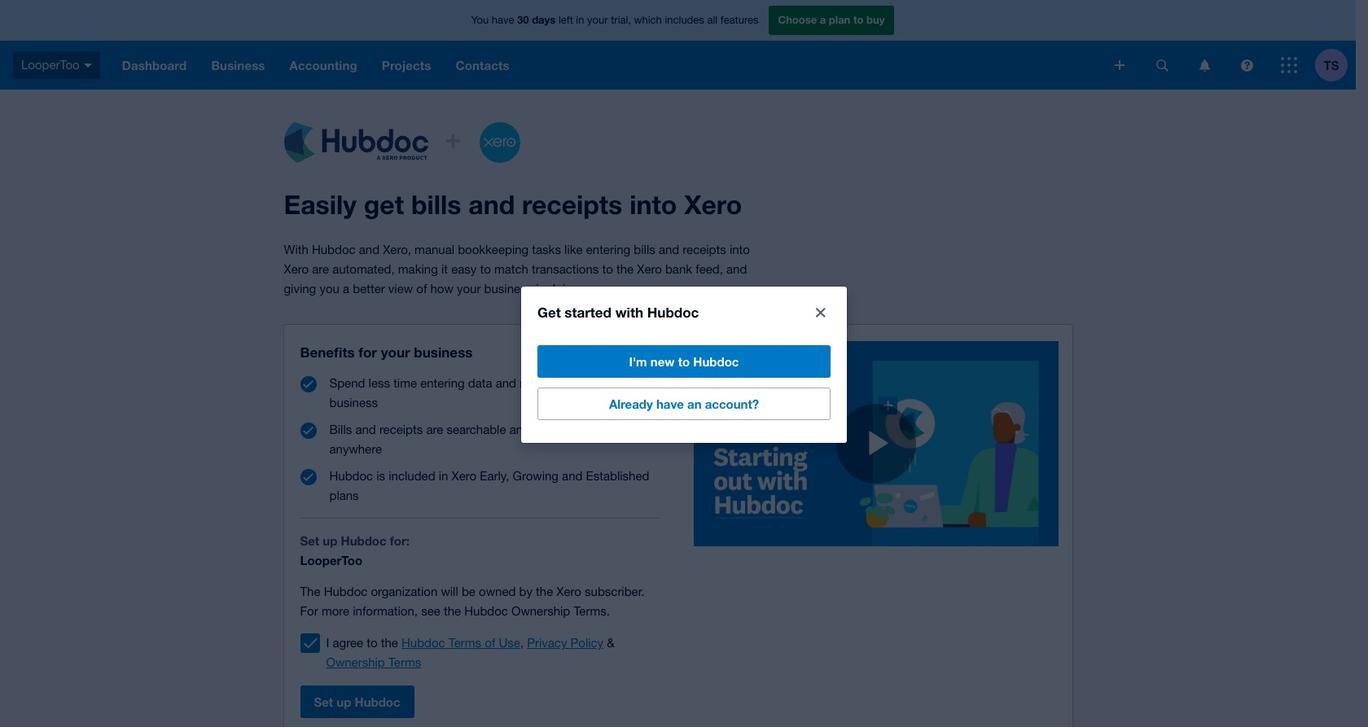 Task type: locate. For each thing, give the bounding box(es) containing it.
the
[[617, 262, 634, 276], [536, 585, 553, 599], [444, 605, 461, 618], [381, 636, 398, 650]]

and right growing
[[562, 469, 583, 483]]

0 horizontal spatial bills
[[411, 189, 461, 220]]

to inside bills and receipts are searchable and easy to access from anywhere
[[562, 423, 573, 437]]

0 horizontal spatial svg image
[[1156, 59, 1169, 71]]

and right the searchable
[[510, 423, 530, 437]]

0 horizontal spatial time
[[394, 376, 417, 390]]

1 vertical spatial is
[[377, 469, 385, 483]]

1 horizontal spatial bills
[[634, 243, 656, 257]]

ownership
[[512, 605, 570, 618], [326, 656, 385, 670]]

bills
[[411, 189, 461, 220], [634, 243, 656, 257]]

0 horizontal spatial receipts
[[380, 423, 423, 437]]

0 vertical spatial loopertoo
[[21, 58, 80, 71]]

receipts
[[522, 189, 623, 220], [683, 243, 726, 257], [380, 423, 423, 437]]

0 horizontal spatial have
[[492, 14, 514, 26]]

1 vertical spatial a
[[343, 282, 350, 296]]

you
[[320, 282, 340, 296]]

xero inside the hubdoc is included in xero early, growing and established plans
[[452, 469, 477, 483]]

get started with hubdoc dialog
[[521, 286, 847, 443]]

terms.
[[574, 605, 610, 618]]

to left buy
[[854, 13, 864, 26]]

anywhere
[[330, 442, 382, 456]]

1 horizontal spatial of
[[485, 636, 496, 650]]

1 vertical spatial ownership
[[326, 656, 385, 670]]

more right for
[[322, 605, 350, 618]]

0 horizontal spatial entering
[[421, 376, 465, 390]]

of down making
[[417, 282, 427, 296]]

receipts up like
[[522, 189, 623, 220]]

up down ownership terms link at the left bottom of the page
[[337, 695, 351, 710]]

doing.
[[548, 282, 583, 296]]

0 vertical spatial set
[[300, 534, 319, 548]]

1 vertical spatial into
[[730, 243, 750, 257]]

1 vertical spatial bills
[[634, 243, 656, 257]]

business up the data
[[414, 344, 473, 361]]

receipts up 'included' on the bottom left of the page
[[380, 423, 423, 437]]

1 horizontal spatial time
[[551, 376, 575, 390]]

entering left the data
[[421, 376, 465, 390]]

to right the new
[[678, 354, 690, 369]]

hubdoc down ownership terms link at the left bottom of the page
[[355, 695, 401, 710]]

1 horizontal spatial in
[[576, 14, 585, 26]]

0 horizontal spatial easy
[[451, 262, 477, 276]]

with hubdoc and xero, manual bookkeeping tasks like entering bills and receipts into xero are automated, making it easy to match transactions to the xero bank feed, and giving you a better view of how your business is doing.
[[284, 243, 750, 296]]

,
[[521, 636, 524, 650]]

0 vertical spatial easy
[[451, 262, 477, 276]]

1 vertical spatial have
[[657, 396, 684, 411]]

1 vertical spatial in
[[439, 469, 448, 483]]

bills up manual
[[411, 189, 461, 220]]

a inside the ts banner
[[820, 13, 826, 26]]

up inside button
[[337, 695, 351, 710]]

0 horizontal spatial are
[[312, 262, 329, 276]]

0 horizontal spatial business
[[330, 396, 378, 410]]

your
[[587, 14, 608, 26], [457, 282, 481, 296], [381, 344, 410, 361], [595, 376, 619, 390]]

0 vertical spatial more
[[520, 376, 548, 390]]

1 horizontal spatial have
[[657, 396, 684, 411]]

0 horizontal spatial terms
[[389, 656, 421, 670]]

policy
[[571, 636, 604, 650]]

0 vertical spatial into
[[630, 189, 677, 220]]

owned
[[479, 585, 516, 599]]

0 vertical spatial of
[[417, 282, 427, 296]]

close image
[[805, 296, 838, 329]]

and inside the hubdoc is included in xero early, growing and established plans
[[562, 469, 583, 483]]

0 vertical spatial up
[[323, 534, 338, 548]]

set for set up hubdoc
[[314, 695, 333, 710]]

business down the match
[[484, 282, 533, 296]]

entering inside with hubdoc and xero, manual bookkeeping tasks like entering bills and receipts into xero are automated, making it easy to match transactions to the xero bank feed, and giving you a better view of how your business is doing.
[[586, 243, 631, 257]]

hubdoc up account? at bottom
[[694, 354, 739, 369]]

terms down information,
[[389, 656, 421, 670]]

like
[[565, 243, 583, 257]]

easy
[[451, 262, 477, 276], [534, 423, 559, 437]]

hubdoc + xero image
[[284, 122, 520, 163]]

is inside with hubdoc and xero, manual bookkeeping tasks like entering bills and receipts into xero are automated, making it easy to match transactions to the xero bank feed, and giving you a better view of how your business is doing.
[[536, 282, 545, 296]]

a right you
[[343, 282, 350, 296]]

set inside button
[[314, 695, 333, 710]]

time
[[394, 376, 417, 390], [551, 376, 575, 390]]

i agree to the hubdoc terms of use , privacy policy & ownership terms
[[326, 636, 615, 670]]

loopertoo
[[21, 58, 80, 71], [300, 553, 363, 568]]

in
[[576, 14, 585, 26], [439, 469, 448, 483]]

0 vertical spatial business
[[484, 282, 533, 296]]

0 vertical spatial bills
[[411, 189, 461, 220]]

1 horizontal spatial a
[[820, 13, 826, 26]]

time right 'less'
[[394, 376, 417, 390]]

to down bookkeeping at the left top
[[480, 262, 491, 276]]

have inside 'button'
[[657, 396, 684, 411]]

a
[[820, 13, 826, 26], [343, 282, 350, 296]]

and right the data
[[496, 376, 517, 390]]

to
[[854, 13, 864, 26], [480, 262, 491, 276], [602, 262, 613, 276], [678, 354, 690, 369], [562, 423, 573, 437], [367, 636, 378, 650]]

get
[[538, 303, 561, 321]]

the down "will"
[[444, 605, 461, 618]]

0 vertical spatial terms
[[449, 636, 482, 650]]

i'm
[[629, 354, 647, 369]]

and inside spend less time entering data and more time on your business
[[496, 376, 517, 390]]

0 horizontal spatial in
[[439, 469, 448, 483]]

your right 'how'
[[457, 282, 481, 296]]

1 vertical spatial receipts
[[683, 243, 726, 257]]

less
[[369, 376, 390, 390]]

better
[[353, 282, 385, 296]]

in right 'included' on the bottom left of the page
[[439, 469, 448, 483]]

will
[[441, 585, 458, 599]]

to left access at the left
[[562, 423, 573, 437]]

your inside with hubdoc and xero, manual bookkeeping tasks like entering bills and receipts into xero are automated, making it easy to match transactions to the xero bank feed, and giving you a better view of how your business is doing.
[[457, 282, 481, 296]]

svg image
[[1200, 59, 1210, 71], [1115, 60, 1125, 70], [84, 63, 92, 67]]

0 horizontal spatial is
[[377, 469, 385, 483]]

hubdoc down see
[[402, 636, 445, 650]]

receipts up feed,
[[683, 243, 726, 257]]

xero left early,
[[452, 469, 477, 483]]

1 vertical spatial business
[[414, 344, 473, 361]]

all
[[707, 14, 718, 26]]

hubdoc inside the hubdoc is included in xero early, growing and established plans
[[330, 469, 373, 483]]

set for set up hubdoc for: loopertoo
[[300, 534, 319, 548]]

0 horizontal spatial svg image
[[84, 63, 92, 67]]

ownership down by on the left of the page
[[512, 605, 570, 618]]

already
[[609, 396, 653, 411]]

in right the left at top
[[576, 14, 585, 26]]

1 horizontal spatial terms
[[449, 636, 482, 650]]

the inside with hubdoc and xero, manual bookkeeping tasks like entering bills and receipts into xero are automated, making it easy to match transactions to the xero bank feed, and giving you a better view of how your business is doing.
[[617, 262, 634, 276]]

the
[[300, 585, 321, 599]]

2 horizontal spatial svg image
[[1282, 57, 1298, 73]]

0 horizontal spatial a
[[343, 282, 350, 296]]

easy right it at left
[[451, 262, 477, 276]]

receipts inside bills and receipts are searchable and easy to access from anywhere
[[380, 423, 423, 437]]

is up get
[[536, 282, 545, 296]]

0 vertical spatial in
[[576, 14, 585, 26]]

how
[[431, 282, 454, 296]]

of
[[417, 282, 427, 296], [485, 636, 496, 650]]

with
[[284, 243, 309, 257]]

0 horizontal spatial loopertoo
[[21, 58, 80, 71]]

entering inside spend less time entering data and more time on your business
[[421, 376, 465, 390]]

1 horizontal spatial entering
[[586, 243, 631, 257]]

hubdoc up automated,
[[312, 243, 356, 257]]

get started with hubdoc
[[538, 303, 699, 321]]

in inside the you have 30 days left in your trial, which includes all features
[[576, 14, 585, 26]]

xero left bank
[[637, 262, 662, 276]]

plan
[[829, 13, 851, 26]]

xero up terms.
[[557, 585, 582, 599]]

hubdoc inside with hubdoc and xero, manual bookkeeping tasks like entering bills and receipts into xero are automated, making it easy to match transactions to the xero bank feed, and giving you a better view of how your business is doing.
[[312, 243, 356, 257]]

1 horizontal spatial ownership
[[512, 605, 570, 618]]

ownership inside the hubdoc organization will be owned by the xero subscriber. for more information, see the hubdoc ownership terms.
[[512, 605, 570, 618]]

easy up growing
[[534, 423, 559, 437]]

business down spend
[[330, 396, 378, 410]]

svg image
[[1282, 57, 1298, 73], [1156, 59, 1169, 71], [1241, 59, 1253, 71]]

the up with
[[617, 262, 634, 276]]

organization
[[371, 585, 438, 599]]

xero
[[684, 189, 742, 220], [284, 262, 309, 276], [637, 262, 662, 276], [452, 469, 477, 483], [557, 585, 582, 599]]

more left the on on the left bottom of page
[[520, 376, 548, 390]]

2 horizontal spatial business
[[484, 282, 533, 296]]

1 horizontal spatial more
[[520, 376, 548, 390]]

business inside with hubdoc and xero, manual bookkeeping tasks like entering bills and receipts into xero are automated, making it easy to match transactions to the xero bank feed, and giving you a better view of how your business is doing.
[[484, 282, 533, 296]]

1 horizontal spatial receipts
[[522, 189, 623, 220]]

are left the searchable
[[426, 423, 443, 437]]

0 vertical spatial a
[[820, 13, 826, 26]]

have inside the you have 30 days left in your trial, which includes all features
[[492, 14, 514, 26]]

0 vertical spatial is
[[536, 282, 545, 296]]

bank
[[666, 262, 693, 276]]

have left 30 on the left top of the page
[[492, 14, 514, 26]]

1 vertical spatial of
[[485, 636, 496, 650]]

2 vertical spatial receipts
[[380, 423, 423, 437]]

from
[[619, 423, 643, 437]]

1 horizontal spatial loopertoo
[[300, 553, 363, 568]]

are inside bills and receipts are searchable and easy to access from anywhere
[[426, 423, 443, 437]]

1 vertical spatial loopertoo
[[300, 553, 363, 568]]

0 vertical spatial have
[[492, 14, 514, 26]]

2 vertical spatial business
[[330, 396, 378, 410]]

0 horizontal spatial of
[[417, 282, 427, 296]]

is
[[536, 282, 545, 296], [377, 469, 385, 483]]

0 vertical spatial entering
[[586, 243, 631, 257]]

is left 'included' on the bottom left of the page
[[377, 469, 385, 483]]

of left the 'use'
[[485, 636, 496, 650]]

up inside set up hubdoc for: loopertoo
[[323, 534, 338, 548]]

to up ownership terms link at the left bottom of the page
[[367, 636, 378, 650]]

2 horizontal spatial receipts
[[683, 243, 726, 257]]

have left an
[[657, 396, 684, 411]]

0 horizontal spatial more
[[322, 605, 350, 618]]

xero up feed,
[[684, 189, 742, 220]]

hubdoc left for:
[[341, 534, 387, 548]]

entering
[[586, 243, 631, 257], [421, 376, 465, 390]]

giving
[[284, 282, 316, 296]]

view
[[388, 282, 413, 296]]

automated,
[[333, 262, 395, 276]]

1 vertical spatial up
[[337, 695, 351, 710]]

1 horizontal spatial easy
[[534, 423, 559, 437]]

days
[[532, 13, 556, 26]]

1 vertical spatial terms
[[389, 656, 421, 670]]

time left the on on the left bottom of page
[[551, 376, 575, 390]]

loopertoo inside set up hubdoc for: loopertoo
[[300, 553, 363, 568]]

set up the
[[300, 534, 319, 548]]

2 time from the left
[[551, 376, 575, 390]]

1 horizontal spatial are
[[426, 423, 443, 437]]

new
[[651, 354, 675, 369]]

i
[[326, 636, 329, 650]]

more inside spend less time entering data and more time on your business
[[520, 376, 548, 390]]

a left plan
[[820, 13, 826, 26]]

set inside set up hubdoc for: loopertoo
[[300, 534, 319, 548]]

1 horizontal spatial is
[[536, 282, 545, 296]]

hubdoc up "plans"
[[330, 469, 373, 483]]

established
[[586, 469, 650, 483]]

1 vertical spatial entering
[[421, 376, 465, 390]]

on
[[578, 376, 592, 390]]

0 vertical spatial ownership
[[512, 605, 570, 618]]

terms
[[449, 636, 482, 650], [389, 656, 421, 670]]

and
[[469, 189, 515, 220], [359, 243, 380, 257], [659, 243, 680, 257], [727, 262, 747, 276], [496, 376, 517, 390], [356, 423, 376, 437], [510, 423, 530, 437], [562, 469, 583, 483]]

1 vertical spatial easy
[[534, 423, 559, 437]]

set down the i on the left bottom
[[314, 695, 333, 710]]

your right the on on the left bottom of page
[[595, 376, 619, 390]]

0 vertical spatial are
[[312, 262, 329, 276]]

of inside with hubdoc and xero, manual bookkeeping tasks like entering bills and receipts into xero are automated, making it easy to match transactions to the xero bank feed, and giving you a better view of how your business is doing.
[[417, 282, 427, 296]]

data
[[468, 376, 493, 390]]

bills up with
[[634, 243, 656, 257]]

1 horizontal spatial svg image
[[1115, 60, 1125, 70]]

ownership down agree
[[326, 656, 385, 670]]

and right feed,
[[727, 262, 747, 276]]

are up you
[[312, 262, 329, 276]]

privacy
[[527, 636, 567, 650]]

0 horizontal spatial ownership
[[326, 656, 385, 670]]

1 vertical spatial more
[[322, 605, 350, 618]]

terms down the hubdoc organization will be owned by the xero subscriber. for more information, see the hubdoc ownership terms.
[[449, 636, 482, 650]]

hubdoc
[[312, 243, 356, 257], [647, 303, 699, 321], [694, 354, 739, 369], [330, 469, 373, 483], [341, 534, 387, 548], [324, 585, 368, 599], [465, 605, 508, 618], [402, 636, 445, 650], [355, 695, 401, 710]]

a inside with hubdoc and xero, manual bookkeeping tasks like entering bills and receipts into xero are automated, making it easy to match transactions to the xero bank feed, and giving you a better view of how your business is doing.
[[343, 282, 350, 296]]

your left trial,
[[587, 14, 608, 26]]

are
[[312, 262, 329, 276], [426, 423, 443, 437]]

entering right like
[[586, 243, 631, 257]]

1 horizontal spatial into
[[730, 243, 750, 257]]

you have 30 days left in your trial, which includes all features
[[471, 13, 759, 26]]

more
[[520, 376, 548, 390], [322, 605, 350, 618]]

1 vertical spatial are
[[426, 423, 443, 437]]

1 vertical spatial set
[[314, 695, 333, 710]]

the up ownership terms link at the left bottom of the page
[[381, 636, 398, 650]]

up down "plans"
[[323, 534, 338, 548]]

have for already
[[657, 396, 684, 411]]

and up anywhere
[[356, 423, 376, 437]]



Task type: vqa. For each thing, say whether or not it's contained in the screenshot.
recommended icon
no



Task type: describe. For each thing, give the bounding box(es) containing it.
bookkeeping
[[458, 243, 529, 257]]

&
[[607, 636, 615, 650]]

be
[[462, 585, 476, 599]]

match
[[494, 262, 529, 276]]

in inside the hubdoc is included in xero early, growing and established plans
[[439, 469, 448, 483]]

to inside the ts banner
[[854, 13, 864, 26]]

and up automated,
[[359, 243, 380, 257]]

set up hubdoc for: loopertoo
[[300, 534, 410, 568]]

xero,
[[383, 243, 411, 257]]

i'm new to hubdoc button
[[538, 345, 831, 378]]

searchable
[[447, 423, 506, 437]]

bills
[[330, 423, 352, 437]]

included
[[389, 469, 435, 483]]

get
[[364, 189, 404, 220]]

svg image inside "loopertoo" popup button
[[84, 63, 92, 67]]

easily get bills and receipts into xero
[[284, 189, 742, 220]]

which
[[634, 14, 662, 26]]

growing
[[513, 469, 559, 483]]

privacy policy link
[[527, 636, 604, 650]]

the hubdoc organization will be owned by the xero subscriber. for more information, see the hubdoc ownership terms.
[[300, 585, 645, 618]]

xero down the with
[[284, 262, 309, 276]]

to inside i agree to the hubdoc terms of use , privacy policy & ownership terms
[[367, 636, 378, 650]]

the right by on the left of the page
[[536, 585, 553, 599]]

30
[[517, 13, 529, 26]]

easy inside bills and receipts are searchable and easy to access from anywhere
[[534, 423, 559, 437]]

spend
[[330, 376, 365, 390]]

ts
[[1324, 57, 1340, 72]]

hubdoc inside i agree to the hubdoc terms of use , privacy policy & ownership terms
[[402, 636, 445, 650]]

up for set up hubdoc for: loopertoo
[[323, 534, 338, 548]]

0 horizontal spatial into
[[630, 189, 677, 220]]

bills and receipts are searchable and easy to access from anywhere
[[330, 423, 643, 456]]

ts button
[[1316, 41, 1356, 90]]

your inside spend less time entering data and more time on your business
[[595, 376, 619, 390]]

feed,
[[696, 262, 723, 276]]

features
[[721, 14, 759, 26]]

hubdoc down bank
[[647, 303, 699, 321]]

tasks
[[532, 243, 561, 257]]

bills inside with hubdoc and xero, manual bookkeeping tasks like entering bills and receipts into xero are automated, making it easy to match transactions to the xero bank feed, and giving you a better view of how your business is doing.
[[634, 243, 656, 257]]

set up hubdoc button
[[300, 686, 414, 719]]

started
[[565, 303, 612, 321]]

and up bank
[[659, 243, 680, 257]]

agree
[[333, 636, 363, 650]]

hubdoc is included in xero early, growing and established plans
[[330, 469, 650, 503]]

i'm new to hubdoc
[[629, 354, 739, 369]]

is inside the hubdoc is included in xero early, growing and established plans
[[377, 469, 385, 483]]

for
[[359, 344, 377, 361]]

up for set up hubdoc
[[337, 695, 351, 710]]

it
[[441, 262, 448, 276]]

use
[[499, 636, 521, 650]]

hubdoc inside set up hubdoc for: loopertoo
[[341, 534, 387, 548]]

hubdoc terms of use link
[[402, 636, 521, 650]]

1 horizontal spatial svg image
[[1241, 59, 1253, 71]]

manual
[[415, 243, 455, 257]]

business inside spend less time entering data and more time on your business
[[330, 396, 378, 410]]

your inside the you have 30 days left in your trial, which includes all features
[[587, 14, 608, 26]]

benefits for your business
[[300, 344, 473, 361]]

ownership inside i agree to the hubdoc terms of use , privacy policy & ownership terms
[[326, 656, 385, 670]]

1 horizontal spatial business
[[414, 344, 473, 361]]

benefits
[[300, 344, 355, 361]]

2 horizontal spatial svg image
[[1200, 59, 1210, 71]]

to right transactions
[[602, 262, 613, 276]]

hubdoc inside 'button'
[[694, 354, 739, 369]]

the inside i agree to the hubdoc terms of use , privacy policy & ownership terms
[[381, 636, 398, 650]]

easily
[[284, 189, 357, 220]]

set up hubdoc
[[314, 695, 401, 710]]

choose
[[778, 13, 817, 26]]

more inside the hubdoc organization will be owned by the xero subscriber. for more information, see the hubdoc ownership terms.
[[322, 605, 350, 618]]

buy
[[867, 13, 885, 26]]

ownership terms link
[[326, 656, 421, 670]]

already have an account?
[[609, 396, 759, 411]]

spend less time entering data and more time on your business
[[330, 376, 619, 410]]

loopertoo inside popup button
[[21, 58, 80, 71]]

access
[[577, 423, 615, 437]]

choose a plan to buy
[[778, 13, 885, 26]]

of inside i agree to the hubdoc terms of use , privacy policy & ownership terms
[[485, 636, 496, 650]]

for:
[[390, 534, 410, 548]]

and up bookkeeping at the left top
[[469, 189, 515, 220]]

trial,
[[611, 14, 631, 26]]

an
[[688, 396, 702, 411]]

making
[[398, 262, 438, 276]]

information,
[[353, 605, 418, 618]]

subscriber.
[[585, 585, 645, 599]]

receipts inside with hubdoc and xero, manual bookkeeping tasks like entering bills and receipts into xero are automated, making it easy to match transactions to the xero bank feed, and giving you a better view of how your business is doing.
[[683, 243, 726, 257]]

have for you
[[492, 14, 514, 26]]

your right for
[[381, 344, 410, 361]]

you
[[471, 14, 489, 26]]

plans
[[330, 489, 359, 503]]

loopertoo button
[[0, 41, 110, 90]]

are inside with hubdoc and xero, manual bookkeeping tasks like entering bills and receipts into xero are automated, making it easy to match transactions to the xero bank feed, and giving you a better view of how your business is doing.
[[312, 262, 329, 276]]

account?
[[705, 396, 759, 411]]

by
[[519, 585, 533, 599]]

for
[[300, 605, 318, 618]]

already have an account? button
[[538, 387, 831, 420]]

left
[[559, 14, 573, 26]]

hubdoc down owned
[[465, 605, 508, 618]]

0 vertical spatial receipts
[[522, 189, 623, 220]]

hubdoc inside button
[[355, 695, 401, 710]]

xero inside the hubdoc organization will be owned by the xero subscriber. for more information, see the hubdoc ownership terms.
[[557, 585, 582, 599]]

transactions
[[532, 262, 599, 276]]

hubdoc right the
[[324, 585, 368, 599]]

into inside with hubdoc and xero, manual bookkeeping tasks like entering bills and receipts into xero are automated, making it easy to match transactions to the xero bank feed, and giving you a better view of how your business is doing.
[[730, 243, 750, 257]]

easy inside with hubdoc and xero, manual bookkeeping tasks like entering bills and receipts into xero are automated, making it easy to match transactions to the xero bank feed, and giving you a better view of how your business is doing.
[[451, 262, 477, 276]]

see
[[421, 605, 441, 618]]

with
[[616, 303, 644, 321]]

1 time from the left
[[394, 376, 417, 390]]

early,
[[480, 469, 509, 483]]

to inside 'button'
[[678, 354, 690, 369]]

includes
[[665, 14, 705, 26]]

ts banner
[[0, 0, 1356, 90]]



